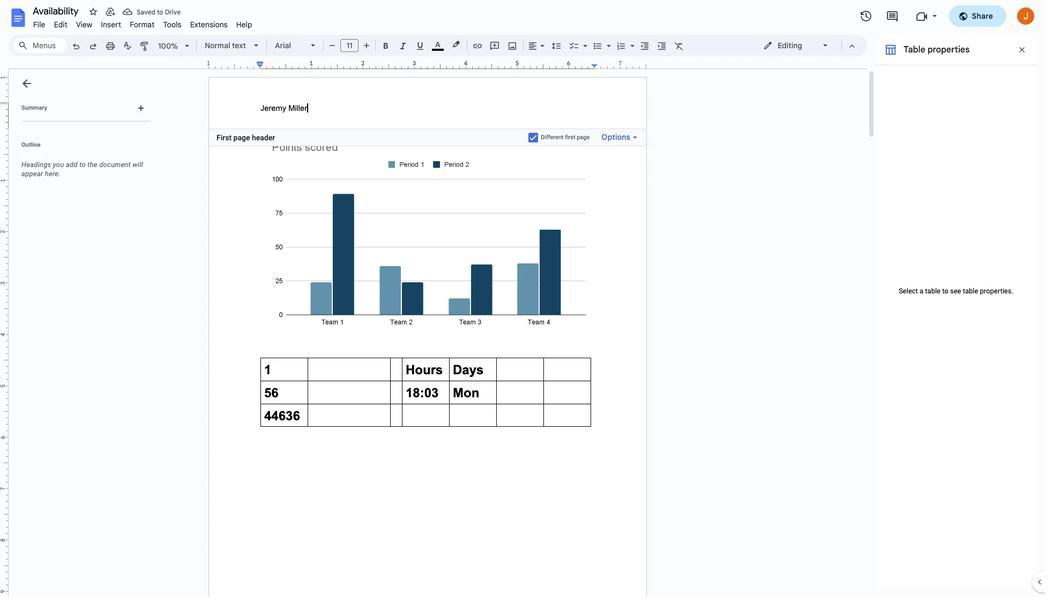 Task type: vqa. For each thing, say whether or not it's contained in the screenshot.
the Ho
no



Task type: locate. For each thing, give the bounding box(es) containing it.
saved to drive button
[[120, 4, 183, 19]]

table right "see"
[[963, 287, 979, 295]]

2 horizontal spatial to
[[943, 287, 949, 295]]

menu bar
[[29, 14, 257, 32]]

2 vertical spatial to
[[943, 287, 949, 295]]

page right first
[[233, 133, 250, 142]]

header
[[252, 133, 275, 142]]

to inside table properties section
[[943, 287, 949, 295]]

to for headings you add to the document will appear here.
[[79, 161, 86, 169]]

to for select a table to see table properties.
[[943, 287, 949, 295]]

summary
[[21, 105, 47, 112]]

select
[[899, 287, 918, 295]]

1 vertical spatial to
[[79, 161, 86, 169]]

Menus field
[[13, 38, 67, 53]]

1 horizontal spatial to
[[157, 8, 163, 16]]

add
[[66, 161, 78, 169]]

tools menu item
[[159, 18, 186, 31]]

Font size text field
[[341, 39, 358, 52]]

menu bar inside menu bar banner
[[29, 14, 257, 32]]

highlight color image
[[450, 38, 462, 51]]

help menu item
[[232, 18, 257, 31]]

format menu item
[[126, 18, 159, 31]]

to left the
[[79, 161, 86, 169]]

properties
[[928, 44, 970, 55]]

insert menu item
[[97, 18, 126, 31]]

0 horizontal spatial page
[[233, 133, 250, 142]]

outline
[[21, 142, 41, 148]]

appear
[[21, 170, 43, 178]]

to
[[157, 8, 163, 16], [79, 161, 86, 169], [943, 287, 949, 295]]

first page header
[[217, 133, 275, 142]]

headings
[[21, 161, 51, 169]]

table right a on the right of page
[[925, 287, 941, 295]]

0 horizontal spatial to
[[79, 161, 86, 169]]

1 horizontal spatial table
[[963, 287, 979, 295]]

menu bar containing file
[[29, 14, 257, 32]]

you
[[53, 161, 64, 169]]

0 horizontal spatial table
[[925, 287, 941, 295]]

see
[[950, 287, 961, 295]]

normal
[[205, 41, 230, 50]]

arial
[[275, 41, 291, 50]]

0 vertical spatial to
[[157, 8, 163, 16]]

table
[[925, 287, 941, 295], [963, 287, 979, 295]]

page
[[233, 133, 250, 142], [577, 134, 590, 141]]

table
[[904, 44, 926, 55]]

1 table from the left
[[925, 287, 941, 295]]

first
[[217, 133, 232, 142]]

to inside headings you add to the document will appear here.
[[79, 161, 86, 169]]

to left "see"
[[943, 287, 949, 295]]

Star checkbox
[[86, 4, 101, 19]]

to left the drive
[[157, 8, 163, 16]]

page right the first
[[577, 134, 590, 141]]

text
[[232, 41, 246, 50]]

extensions
[[190, 20, 228, 29]]

here.
[[45, 170, 61, 178]]

insert image image
[[506, 38, 519, 53]]

the
[[88, 161, 97, 169]]



Task type: describe. For each thing, give the bounding box(es) containing it.
select a table to see table properties.
[[899, 287, 1014, 295]]

file
[[33, 20, 45, 29]]

edit menu item
[[50, 18, 72, 31]]

view
[[76, 20, 92, 29]]

editing
[[778, 41, 802, 50]]

different first page
[[541, 134, 590, 141]]

to inside button
[[157, 8, 163, 16]]

file menu item
[[29, 18, 50, 31]]

tools
[[163, 20, 182, 29]]

help
[[236, 20, 252, 29]]

text color image
[[432, 38, 444, 51]]

table properties application
[[0, 0, 1045, 598]]

Rename text field
[[29, 4, 85, 17]]

select a table to see table properties. element
[[892, 287, 1021, 295]]

1
[[207, 60, 210, 67]]

options
[[602, 132, 630, 142]]

mode and view toolbar
[[755, 35, 861, 56]]

share button
[[949, 5, 1007, 27]]

main toolbar
[[66, 0, 688, 506]]

document
[[99, 161, 131, 169]]

format
[[130, 20, 155, 29]]

outline heading
[[9, 141, 154, 156]]

headings you add to the document will appear here.
[[21, 161, 143, 178]]

extensions menu item
[[186, 18, 232, 31]]

view menu item
[[72, 18, 97, 31]]

line & paragraph spacing image
[[550, 38, 563, 53]]

saved to drive
[[137, 8, 181, 16]]

share
[[972, 11, 993, 21]]

first
[[565, 134, 575, 141]]

summary heading
[[21, 104, 47, 113]]

Zoom text field
[[155, 39, 181, 54]]

font list. arial selected. option
[[275, 38, 304, 53]]

editing button
[[756, 38, 837, 54]]

Different first page checkbox
[[529, 133, 538, 142]]

left margin image
[[209, 61, 263, 69]]

document outline element
[[9, 69, 154, 598]]

a
[[920, 287, 924, 295]]

styles list. normal text selected. option
[[205, 38, 248, 53]]

Font size field
[[340, 39, 363, 53]]

drive
[[165, 8, 181, 16]]

table properties
[[904, 44, 970, 55]]

Zoom field
[[154, 38, 194, 54]]

will
[[133, 161, 143, 169]]

2 table from the left
[[963, 287, 979, 295]]

normal text
[[205, 41, 246, 50]]

properties.
[[980, 287, 1014, 295]]

options button
[[597, 130, 641, 145]]

different
[[541, 134, 564, 141]]

edit
[[54, 20, 67, 29]]

insert
[[101, 20, 121, 29]]

right margin image
[[592, 61, 646, 69]]

menu bar banner
[[0, 0, 1045, 598]]

1 horizontal spatial page
[[577, 134, 590, 141]]

saved
[[137, 8, 155, 16]]

table properties section
[[876, 35, 1037, 589]]



